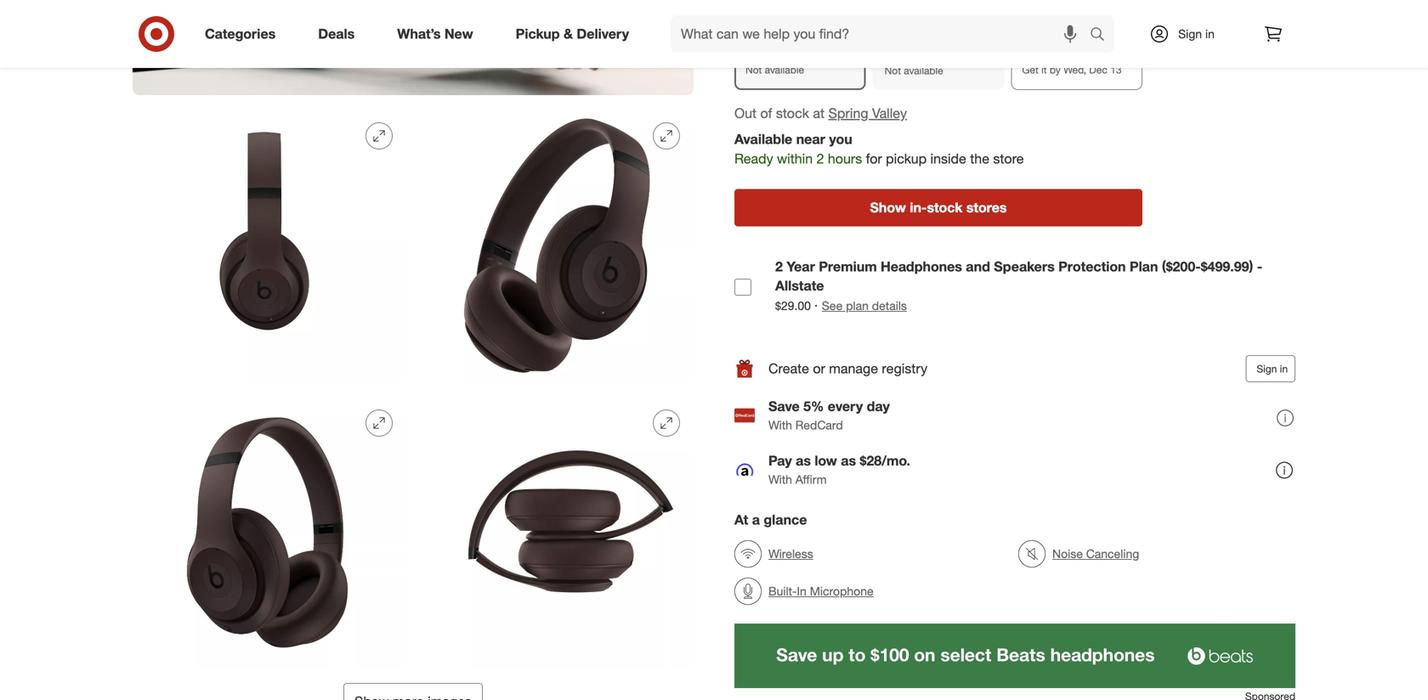 Task type: locate. For each thing, give the bounding box(es) containing it.
stock left at
[[776, 105, 809, 121]]

see
[[822, 298, 843, 313]]

deals
[[318, 26, 355, 42]]

1 horizontal spatial available
[[904, 64, 943, 77]]

0 horizontal spatial as
[[796, 453, 811, 469]]

2 with from the top
[[769, 472, 792, 487]]

pickup not available
[[746, 44, 804, 76]]

protection
[[1059, 258, 1126, 275]]

1 vertical spatial sign
[[1257, 363, 1277, 375]]

2 left year
[[775, 258, 783, 275]]

sign in
[[1178, 26, 1215, 41], [1257, 363, 1288, 375]]

available inside delivery not available
[[904, 64, 943, 77]]

1 horizontal spatial sign
[[1257, 363, 1277, 375]]

by
[[1050, 64, 1061, 76]]

available for pickup
[[765, 64, 804, 76]]

pickup for not
[[746, 44, 790, 61]]

pickup
[[516, 26, 560, 42], [746, 44, 790, 61]]

What can we help you find? suggestions appear below search field
[[671, 15, 1094, 53]]

0 horizontal spatial stock
[[776, 105, 809, 121]]

sign in button
[[1246, 355, 1296, 383]]

1 vertical spatial sign in
[[1257, 363, 1288, 375]]

delivery up valley
[[885, 45, 937, 61]]

1 with from the top
[[769, 418, 792, 433]]

1 vertical spatial in
[[1280, 363, 1288, 375]]

with down save
[[769, 418, 792, 433]]

search
[[1082, 27, 1123, 44]]

available up valley
[[904, 64, 943, 77]]

as up affirm
[[796, 453, 811, 469]]

not for delivery
[[885, 64, 901, 77]]

show in-stock stores
[[870, 199, 1007, 216]]

0 horizontal spatial available
[[765, 64, 804, 76]]

2 inside 2 year premium headphones and speakers protection plan ($200-$499.99) - allstate $29.00 · see plan details
[[775, 258, 783, 275]]

pickup left &
[[516, 26, 560, 42]]

0 horizontal spatial not
[[746, 64, 762, 76]]

stock for of
[[776, 105, 809, 121]]

not inside pickup not available
[[746, 64, 762, 76]]

0 vertical spatial stock
[[776, 105, 809, 121]]

0 horizontal spatial in
[[1205, 26, 1215, 41]]

pickup for &
[[516, 26, 560, 42]]

0 horizontal spatial sign in
[[1178, 26, 1215, 41]]

1 horizontal spatial not
[[885, 64, 901, 77]]

2 down near
[[817, 151, 824, 167]]

0 vertical spatial in
[[1205, 26, 1215, 41]]

delivery right &
[[577, 26, 629, 42]]

stock left stores
[[927, 199, 963, 216]]

0 vertical spatial sign
[[1178, 26, 1202, 41]]

get
[[1022, 64, 1039, 76]]

1 as from the left
[[796, 453, 811, 469]]

1 vertical spatial 2
[[775, 258, 783, 275]]

within
[[777, 151, 813, 167]]

sign inside button
[[1257, 363, 1277, 375]]

1 vertical spatial stock
[[927, 199, 963, 216]]

sign in link
[[1135, 15, 1241, 53]]

None checkbox
[[735, 279, 752, 296]]

0 vertical spatial 2
[[817, 151, 824, 167]]

pay
[[769, 453, 792, 469]]

0 vertical spatial sign in
[[1178, 26, 1215, 41]]

spring
[[828, 105, 868, 121]]

1 horizontal spatial 2
[[817, 151, 824, 167]]

in inside button
[[1280, 363, 1288, 375]]

1 vertical spatial pickup
[[746, 44, 790, 61]]

premium
[[819, 258, 877, 275]]

create
[[769, 361, 809, 377]]

stock for in-
[[927, 199, 963, 216]]

out of stock at spring valley
[[735, 105, 907, 121]]

canceling
[[1086, 547, 1139, 562]]

1 horizontal spatial stock
[[927, 199, 963, 216]]

deals link
[[304, 15, 376, 53]]

not up out
[[746, 64, 762, 76]]

near
[[796, 131, 825, 148]]

available inside pickup not available
[[765, 64, 804, 76]]

headphones
[[881, 258, 962, 275]]

at a glance
[[735, 512, 807, 528]]

1 horizontal spatial pickup
[[746, 44, 790, 61]]

1 horizontal spatial delivery
[[885, 45, 937, 61]]

sign inside 'link'
[[1178, 26, 1202, 41]]

delivery inside delivery not available
[[885, 45, 937, 61]]

not inside delivery not available
[[885, 64, 901, 77]]

plan
[[1130, 258, 1158, 275]]

pickup inside pickup not available
[[746, 44, 790, 61]]

spring valley button
[[828, 104, 907, 123]]

stock inside show in-stock stores 'button'
[[927, 199, 963, 216]]

in
[[797, 584, 807, 599]]

in
[[1205, 26, 1215, 41], [1280, 363, 1288, 375]]

0 horizontal spatial pickup
[[516, 26, 560, 42]]

what's
[[397, 26, 441, 42]]

registry
[[882, 361, 928, 377]]

1 horizontal spatial in
[[1280, 363, 1288, 375]]

0 horizontal spatial 2
[[775, 258, 783, 275]]

out
[[735, 105, 757, 121]]

as
[[796, 453, 811, 469], [841, 453, 856, 469]]

pickup up the 'of'
[[746, 44, 790, 61]]

sign
[[1178, 26, 1202, 41], [1257, 363, 1277, 375]]

speakers
[[994, 258, 1055, 275]]

as right low
[[841, 453, 856, 469]]

available
[[765, 64, 804, 76], [904, 64, 943, 77]]

a
[[752, 512, 760, 528]]

store
[[993, 151, 1024, 167]]

allstate
[[775, 278, 824, 294]]

with inside "pay as low as $28/mo. with affirm"
[[769, 472, 792, 487]]

0 horizontal spatial delivery
[[577, 26, 629, 42]]

with
[[769, 418, 792, 433], [769, 472, 792, 487]]

2
[[817, 151, 824, 167], [775, 258, 783, 275]]

details
[[872, 298, 907, 313]]

pickup inside 'link'
[[516, 26, 560, 42]]

0 vertical spatial with
[[769, 418, 792, 433]]

0 horizontal spatial sign
[[1178, 26, 1202, 41]]

1 vertical spatial with
[[769, 472, 792, 487]]

not down what can we help you find? suggestions appear below search field
[[885, 64, 901, 77]]

0 vertical spatial pickup
[[516, 26, 560, 42]]

pay as low as $28/mo. with affirm
[[769, 453, 911, 487]]

not
[[746, 64, 762, 76], [885, 64, 901, 77]]

stores
[[967, 199, 1007, 216]]

delivery
[[577, 26, 629, 42], [885, 45, 937, 61]]

beats studio pro bluetooth wireless headphones, 6 of 23 image
[[420, 396, 694, 670]]

with down pay at the bottom of page
[[769, 472, 792, 487]]

ready
[[735, 151, 773, 167]]

available up the 'of'
[[765, 64, 804, 76]]

1 horizontal spatial sign in
[[1257, 363, 1288, 375]]

2 year premium headphones and speakers protection plan ($200-$499.99) - allstate $29.00 · see plan details
[[775, 258, 1263, 314]]

0 vertical spatial delivery
[[577, 26, 629, 42]]

1 vertical spatial delivery
[[885, 45, 937, 61]]

the
[[970, 151, 990, 167]]

new
[[445, 26, 473, 42]]

1 horizontal spatial as
[[841, 453, 856, 469]]



Task type: describe. For each thing, give the bounding box(es) containing it.
microphone
[[810, 584, 874, 599]]

wireless
[[769, 547, 813, 562]]

you
[[829, 131, 852, 148]]

redcard
[[796, 418, 843, 433]]

at
[[813, 105, 825, 121]]

·
[[814, 297, 818, 314]]

pickup & delivery link
[[501, 15, 650, 53]]

in inside 'link'
[[1205, 26, 1215, 41]]

search button
[[1082, 15, 1123, 56]]

5%
[[803, 398, 824, 415]]

categories link
[[190, 15, 297, 53]]

2 inside the available near you ready within 2 hours for pickup inside the store
[[817, 151, 824, 167]]

$29.00
[[775, 298, 811, 313]]

sign in inside the sign in 'link'
[[1178, 26, 1215, 41]]

create or manage registry
[[769, 361, 928, 377]]

shipping
[[1022, 44, 1079, 61]]

inside
[[931, 151, 966, 167]]

it
[[1042, 64, 1047, 76]]

every
[[828, 398, 863, 415]]

wed,
[[1064, 64, 1086, 76]]

what's new link
[[383, 15, 494, 53]]

delivery inside 'link'
[[577, 26, 629, 42]]

manage
[[829, 361, 878, 377]]

affirm
[[796, 472, 827, 487]]

glance
[[764, 512, 807, 528]]

shipping get it by wed, dec 13
[[1022, 44, 1122, 76]]

save 5% every day with redcard
[[769, 398, 890, 433]]

noise
[[1052, 547, 1083, 562]]

or
[[813, 361, 825, 377]]

2 as from the left
[[841, 453, 856, 469]]

($200-
[[1162, 258, 1201, 275]]

not for pickup
[[746, 64, 762, 76]]

beats studio pro bluetooth wireless headphones, 4 of 23 image
[[420, 109, 694, 383]]

plan
[[846, 298, 869, 313]]

$499.99)
[[1201, 258, 1253, 275]]

day
[[867, 398, 890, 415]]

in-
[[910, 199, 927, 216]]

valley
[[872, 105, 907, 121]]

save
[[769, 398, 800, 415]]

noise canceling button
[[1018, 536, 1139, 573]]

at
[[735, 512, 748, 528]]

wireless button
[[735, 536, 813, 573]]

&
[[564, 26, 573, 42]]

hours
[[828, 151, 862, 167]]

-
[[1257, 258, 1263, 275]]

show in-stock stores button
[[735, 189, 1143, 226]]

see plan details button
[[822, 298, 907, 315]]

with inside save 5% every day with redcard
[[769, 418, 792, 433]]

noise canceling
[[1052, 547, 1139, 562]]

categories
[[205, 26, 276, 42]]

advertisement region
[[735, 624, 1296, 689]]

and
[[966, 258, 990, 275]]

built-in microphone button
[[735, 573, 874, 610]]

sign in inside sign in button
[[1257, 363, 1288, 375]]

delivery not available
[[885, 45, 943, 77]]

built-in microphone
[[769, 584, 874, 599]]

show
[[870, 199, 906, 216]]

$28/mo.
[[860, 453, 911, 469]]

year
[[787, 258, 815, 275]]

pickup
[[886, 151, 927, 167]]

dec
[[1089, 64, 1108, 76]]

built-
[[769, 584, 797, 599]]

available for delivery
[[904, 64, 943, 77]]

low
[[815, 453, 837, 469]]

13
[[1110, 64, 1122, 76]]

what's new
[[397, 26, 473, 42]]

of
[[760, 105, 772, 121]]

beats studio pro bluetooth wireless headphones, 5 of 23 image
[[133, 396, 406, 670]]

available
[[735, 131, 793, 148]]

for
[[866, 151, 882, 167]]

available near you ready within 2 hours for pickup inside the store
[[735, 131, 1024, 167]]

pickup & delivery
[[516, 26, 629, 42]]

beats studio pro bluetooth wireless headphones, 3 of 23 image
[[133, 109, 406, 383]]



Task type: vqa. For each thing, say whether or not it's contained in the screenshot.
the left product
no



